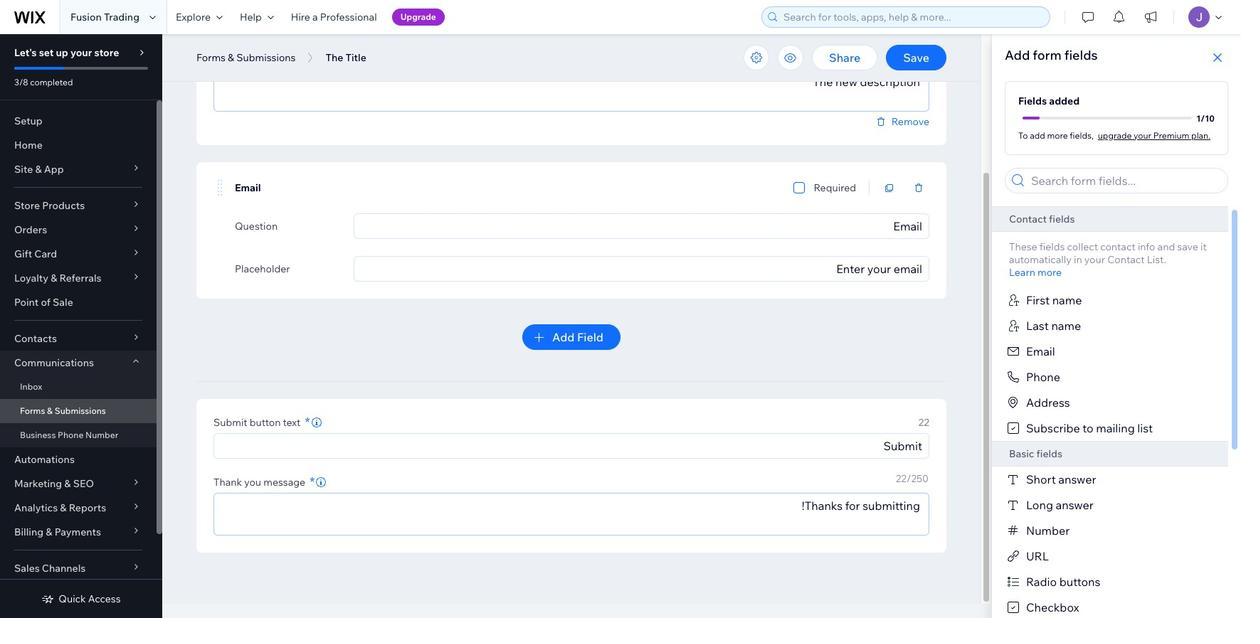 Task type: describe. For each thing, give the bounding box(es) containing it.
help
[[240, 11, 262, 23]]

store
[[94, 46, 119, 59]]

& for "loyalty & referrals" popup button at the left of page
[[51, 272, 57, 285]]

10
[[1205, 113, 1215, 123]]

radio
[[1026, 575, 1057, 589]]

fusion
[[70, 11, 102, 23]]

1 horizontal spatial phone
[[1026, 370, 1060, 384]]

billing & payments button
[[0, 520, 157, 544]]

gift card button
[[0, 242, 157, 266]]

answer for long answer
[[1056, 498, 1094, 512]]

22 / 250
[[896, 473, 929, 485]]

19 / 1000
[[890, 48, 929, 61]]

products
[[42, 199, 85, 212]]

up
[[56, 46, 68, 59]]

sidebar element
[[0, 34, 162, 618]]

quick access
[[59, 593, 121, 606]]

and
[[1158, 241, 1175, 253]]

automations
[[14, 453, 75, 466]]

submissions for forms & submissions button
[[236, 51, 296, 64]]

buttons
[[1059, 575, 1101, 589]]

more inside these fields collect contact info and save it automatically in your contact list. learn more
[[1038, 266, 1062, 279]]

forms & submissions for forms & submissions button
[[196, 51, 296, 64]]

22 for 22
[[918, 416, 929, 429]]

form
[[1033, 47, 1062, 63]]

fields added
[[1018, 95, 1080, 107]]

fields for contact
[[1049, 213, 1075, 226]]

/ for 19
[[900, 48, 905, 61]]

first name
[[1026, 293, 1082, 307]]

basic
[[1009, 448, 1034, 460]]

app
[[44, 163, 64, 176]]

marketing
[[14, 478, 62, 490]]

store
[[14, 199, 40, 212]]

Add a short description... text field
[[214, 70, 929, 111]]

inbox link
[[0, 375, 157, 399]]

Type your question here... field
[[358, 214, 924, 238]]

submissions for forms & submissions link
[[55, 406, 106, 416]]

hire a professional
[[291, 11, 377, 23]]

sale
[[53, 296, 73, 309]]

3/8 completed
[[14, 77, 73, 88]]

button
[[250, 416, 281, 429]]

fields
[[1018, 95, 1047, 107]]

e.g., Submit field
[[218, 434, 924, 458]]

upgrade your premium plan. button
[[1098, 129, 1211, 142]]

forms & submissions link
[[0, 399, 157, 423]]

1000
[[905, 48, 929, 61]]

0 horizontal spatial contact
[[1009, 213, 1047, 226]]

of
[[41, 296, 50, 309]]

short
[[1026, 473, 1056, 487]]

store products
[[14, 199, 85, 212]]

thank
[[213, 476, 242, 489]]

fields for basic
[[1037, 448, 1063, 460]]

& for marketing & seo dropdown button
[[64, 478, 71, 490]]

subscribe to mailing list
[[1026, 421, 1153, 436]]

save
[[903, 51, 929, 65]]

these
[[1009, 241, 1037, 253]]

to add more fields, upgrade your premium plan.
[[1018, 130, 1211, 141]]

* for thank you message *
[[310, 474, 315, 490]]

setup link
[[0, 109, 157, 133]]

reports
[[69, 502, 106, 515]]

text
[[283, 416, 301, 429]]

forms for forms & submissions button
[[196, 51, 226, 64]]

last
[[1026, 319, 1049, 333]]

forms & submissions for forms & submissions link
[[20, 406, 106, 416]]

description
[[240, 52, 293, 65]]

seo
[[73, 478, 94, 490]]

field
[[577, 330, 603, 344]]

trading
[[104, 11, 139, 23]]

store products button
[[0, 194, 157, 218]]

these fields collect contact info and save it automatically in your contact list. learn more
[[1009, 241, 1207, 279]]

payments
[[55, 526, 101, 539]]

mailing
[[1096, 421, 1135, 436]]

upgrade
[[400, 11, 436, 22]]

channels
[[42, 562, 86, 575]]

submit
[[213, 416, 247, 429]]

subscribe
[[1026, 421, 1080, 436]]

contact inside these fields collect contact info and save it automatically in your contact list. learn more
[[1107, 253, 1145, 266]]

access
[[88, 593, 121, 606]]

automations link
[[0, 448, 157, 472]]

it
[[1201, 241, 1207, 253]]

a
[[312, 11, 318, 23]]

/ for 22
[[907, 473, 911, 485]]

info
[[1138, 241, 1155, 253]]

fields for these
[[1040, 241, 1065, 253]]

Add placeholder text… field
[[358, 257, 924, 281]]

card
[[34, 248, 57, 260]]

22 for 22 / 250
[[896, 473, 907, 485]]

sales channels button
[[0, 557, 157, 581]]

title
[[346, 51, 366, 64]]

add for add form fields
[[1005, 47, 1030, 63]]

set
[[39, 46, 54, 59]]

marketing & seo
[[14, 478, 94, 490]]

short answer
[[1026, 473, 1096, 487]]

site
[[14, 163, 33, 176]]

analytics
[[14, 502, 58, 515]]



Task type: vqa. For each thing, say whether or not it's contained in the screenshot.
How
no



Task type: locate. For each thing, give the bounding box(es) containing it.
billing & payments
[[14, 526, 101, 539]]

& inside dropdown button
[[64, 478, 71, 490]]

1 vertical spatial number
[[1026, 524, 1070, 538]]

number inside sidebar element
[[85, 430, 118, 441]]

list.
[[1147, 253, 1166, 266]]

loyalty & referrals
[[14, 272, 101, 285]]

0 horizontal spatial add
[[552, 330, 575, 344]]

1 horizontal spatial 22
[[918, 416, 929, 429]]

answer down short answer
[[1056, 498, 1094, 512]]

share
[[829, 51, 860, 65]]

forms & submissions inside button
[[196, 51, 296, 64]]

gift card
[[14, 248, 57, 260]]

0 horizontal spatial phone
[[58, 430, 84, 441]]

forms inside sidebar element
[[20, 406, 45, 416]]

submit button text *
[[213, 414, 310, 431]]

inbox
[[20, 381, 42, 392]]

contact left list.
[[1107, 253, 1145, 266]]

add
[[1030, 130, 1045, 141]]

1 vertical spatial email
[[1026, 344, 1055, 359]]

hire a professional link
[[282, 0, 385, 34]]

fields inside these fields collect contact info and save it automatically in your contact list. learn more
[[1040, 241, 1065, 253]]

0 horizontal spatial forms & submissions
[[20, 406, 106, 416]]

explore
[[176, 11, 211, 23]]

phone down forms & submissions link
[[58, 430, 84, 441]]

forms & submissions up business phone number
[[20, 406, 106, 416]]

point of sale link
[[0, 290, 157, 315]]

name for first name
[[1052, 293, 1082, 307]]

2 vertical spatial your
[[1084, 253, 1105, 266]]

& for analytics & reports dropdown button
[[60, 502, 67, 515]]

number
[[85, 430, 118, 441], [1026, 524, 1070, 538]]

the title
[[326, 51, 366, 64]]

forms down inbox
[[20, 406, 45, 416]]

submissions inside button
[[236, 51, 296, 64]]

in
[[1074, 253, 1082, 266]]

0 vertical spatial your
[[70, 46, 92, 59]]

add for add field
[[552, 330, 575, 344]]

your inside sidebar element
[[70, 46, 92, 59]]

0 vertical spatial 22
[[918, 416, 929, 429]]

form
[[213, 52, 238, 65]]

phone up "address"
[[1026, 370, 1060, 384]]

completed
[[30, 77, 73, 88]]

* for submit button text *
[[305, 414, 310, 431]]

submissions down inbox link
[[55, 406, 106, 416]]

upgrade
[[1098, 130, 1132, 141]]

1 horizontal spatial submissions
[[236, 51, 296, 64]]

forms for forms & submissions link
[[20, 406, 45, 416]]

add left form
[[1005, 47, 1030, 63]]

0 horizontal spatial 22
[[896, 473, 907, 485]]

1 horizontal spatial forms & submissions
[[196, 51, 296, 64]]

your right up
[[70, 46, 92, 59]]

0 vertical spatial add
[[1005, 47, 1030, 63]]

point
[[14, 296, 39, 309]]

submissions inside sidebar element
[[55, 406, 106, 416]]

question
[[235, 220, 278, 233]]

0 vertical spatial /
[[900, 48, 905, 61]]

forms inside button
[[196, 51, 226, 64]]

Search for tools, apps, help & more... field
[[779, 7, 1045, 27]]

long answer
[[1026, 498, 1094, 512]]

22
[[918, 416, 929, 429], [896, 473, 907, 485]]

& right site
[[35, 163, 42, 176]]

1 vertical spatial contact
[[1107, 253, 1145, 266]]

forms & submissions button
[[189, 47, 303, 68]]

22 left 250
[[896, 473, 907, 485]]

email down last
[[1026, 344, 1055, 359]]

let's
[[14, 46, 37, 59]]

the
[[326, 51, 343, 64]]

Search form fields... field
[[1027, 169, 1223, 193]]

add inside button
[[552, 330, 575, 344]]

checkbox
[[1026, 601, 1079, 615]]

point of sale
[[14, 296, 73, 309]]

1 vertical spatial submissions
[[55, 406, 106, 416]]

& left seo
[[64, 478, 71, 490]]

& up the business on the left of page
[[47, 406, 53, 416]]

save
[[1177, 241, 1198, 253]]

email up question
[[235, 181, 261, 194]]

& left description on the left top
[[228, 51, 234, 64]]

your inside these fields collect contact info and save it automatically in your contact list. learn more
[[1084, 253, 1105, 266]]

& inside dropdown button
[[60, 502, 67, 515]]

placeholder
[[235, 263, 290, 275]]

forms
[[196, 51, 226, 64], [20, 406, 45, 416]]

forms & submissions down "help"
[[196, 51, 296, 64]]

1 horizontal spatial email
[[1026, 344, 1055, 359]]

0 vertical spatial submissions
[[236, 51, 296, 64]]

1 horizontal spatial your
[[1084, 253, 1105, 266]]

name
[[1052, 293, 1082, 307], [1051, 319, 1081, 333]]

orders
[[14, 223, 47, 236]]

0 horizontal spatial your
[[70, 46, 92, 59]]

forms & submissions inside sidebar element
[[20, 406, 106, 416]]

2 vertical spatial /
[[907, 473, 911, 485]]

help button
[[231, 0, 282, 34]]

3/8
[[14, 77, 28, 88]]

& for forms & submissions link
[[47, 406, 53, 416]]

business phone number link
[[0, 423, 157, 448]]

1
[[1196, 113, 1201, 123]]

2 horizontal spatial /
[[1201, 113, 1205, 123]]

submissions down "help" button
[[236, 51, 296, 64]]

1 horizontal spatial number
[[1026, 524, 1070, 538]]

& inside dropdown button
[[35, 163, 42, 176]]

hire
[[291, 11, 310, 23]]

add field button
[[522, 325, 621, 350]]

/ for 1
[[1201, 113, 1205, 123]]

home link
[[0, 133, 157, 157]]

forms & submissions
[[196, 51, 296, 64], [20, 406, 106, 416]]

form description
[[213, 52, 293, 65]]

contact
[[1100, 241, 1136, 253]]

& for forms & submissions button
[[228, 51, 234, 64]]

0 vertical spatial email
[[235, 181, 261, 194]]

list
[[1137, 421, 1153, 436]]

& for billing & payments popup button
[[46, 526, 52, 539]]

fields left in at the right top of the page
[[1040, 241, 1065, 253]]

1 vertical spatial /
[[1201, 113, 1205, 123]]

remove button
[[874, 115, 929, 128]]

long
[[1026, 498, 1053, 512]]

& left reports
[[60, 502, 67, 515]]

name down first name
[[1051, 319, 1081, 333]]

0 vertical spatial *
[[305, 414, 310, 431]]

0 horizontal spatial forms
[[20, 406, 45, 416]]

sales
[[14, 562, 40, 575]]

1 vertical spatial more
[[1038, 266, 1062, 279]]

1 vertical spatial *
[[310, 474, 315, 490]]

1 vertical spatial add
[[552, 330, 575, 344]]

1 vertical spatial 22
[[896, 473, 907, 485]]

0 vertical spatial forms & submissions
[[196, 51, 296, 64]]

1 horizontal spatial contact
[[1107, 253, 1145, 266]]

1 horizontal spatial /
[[907, 473, 911, 485]]

to
[[1083, 421, 1094, 436]]

0 vertical spatial more
[[1047, 130, 1068, 141]]

0 horizontal spatial /
[[900, 48, 905, 61]]

fusion trading
[[70, 11, 139, 23]]

more right learn
[[1038, 266, 1062, 279]]

let's set up your store
[[14, 46, 119, 59]]

e.g., Thanks for submitting! text field
[[214, 494, 929, 535]]

business phone number
[[20, 430, 118, 441]]

& for site & app dropdown button
[[35, 163, 42, 176]]

quick
[[59, 593, 86, 606]]

19
[[890, 48, 900, 61]]

& inside button
[[228, 51, 234, 64]]

None checkbox
[[794, 179, 805, 196]]

home
[[14, 139, 43, 152]]

/
[[900, 48, 905, 61], [1201, 113, 1205, 123], [907, 473, 911, 485]]

contact up 'these'
[[1009, 213, 1047, 226]]

answer up long answer
[[1058, 473, 1096, 487]]

add left field
[[552, 330, 575, 344]]

first
[[1026, 293, 1050, 307]]

fields right form
[[1065, 47, 1098, 63]]

0 vertical spatial answer
[[1058, 473, 1096, 487]]

1 vertical spatial name
[[1051, 319, 1081, 333]]

*
[[305, 414, 310, 431], [310, 474, 315, 490]]

1 horizontal spatial forms
[[196, 51, 226, 64]]

0 horizontal spatial submissions
[[55, 406, 106, 416]]

contact fields
[[1009, 213, 1075, 226]]

billing
[[14, 526, 44, 539]]

0 vertical spatial number
[[85, 430, 118, 441]]

your right in at the right top of the page
[[1084, 253, 1105, 266]]

phone inside sidebar element
[[58, 430, 84, 441]]

0 horizontal spatial number
[[85, 430, 118, 441]]

forms down explore
[[196, 51, 226, 64]]

fields
[[1065, 47, 1098, 63], [1049, 213, 1075, 226], [1040, 241, 1065, 253], [1037, 448, 1063, 460]]

1 vertical spatial forms & submissions
[[20, 406, 106, 416]]

& right loyalty
[[51, 272, 57, 285]]

the title button
[[318, 47, 373, 68]]

0 vertical spatial name
[[1052, 293, 1082, 307]]

fields up collect
[[1049, 213, 1075, 226]]

0 vertical spatial phone
[[1026, 370, 1060, 384]]

* right message
[[310, 474, 315, 490]]

250
[[911, 473, 929, 485]]

loyalty & referrals button
[[0, 266, 157, 290]]

0 vertical spatial forms
[[196, 51, 226, 64]]

answer for short answer
[[1058, 473, 1096, 487]]

1 horizontal spatial add
[[1005, 47, 1030, 63]]

name up the last name
[[1052, 293, 1082, 307]]

2 horizontal spatial your
[[1134, 130, 1152, 141]]

premium
[[1153, 130, 1189, 141]]

fields down subscribe
[[1037, 448, 1063, 460]]

automatically
[[1009, 253, 1072, 266]]

business
[[20, 430, 56, 441]]

1 vertical spatial answer
[[1056, 498, 1094, 512]]

1 vertical spatial phone
[[58, 430, 84, 441]]

1 vertical spatial your
[[1134, 130, 1152, 141]]

number down forms & submissions link
[[85, 430, 118, 441]]

your right 'upgrade'
[[1134, 130, 1152, 141]]

orders button
[[0, 218, 157, 242]]

number down long
[[1026, 524, 1070, 538]]

marketing & seo button
[[0, 472, 157, 496]]

0 horizontal spatial email
[[235, 181, 261, 194]]

learn
[[1009, 266, 1035, 279]]

0 vertical spatial contact
[[1009, 213, 1047, 226]]

& right billing
[[46, 526, 52, 539]]

remove
[[891, 115, 929, 128]]

loyalty
[[14, 272, 48, 285]]

more right add
[[1047, 130, 1068, 141]]

communications
[[14, 357, 94, 369]]

* right text
[[305, 414, 310, 431]]

1 vertical spatial forms
[[20, 406, 45, 416]]

name for last name
[[1051, 319, 1081, 333]]

22 up 250
[[918, 416, 929, 429]]

last name
[[1026, 319, 1081, 333]]



